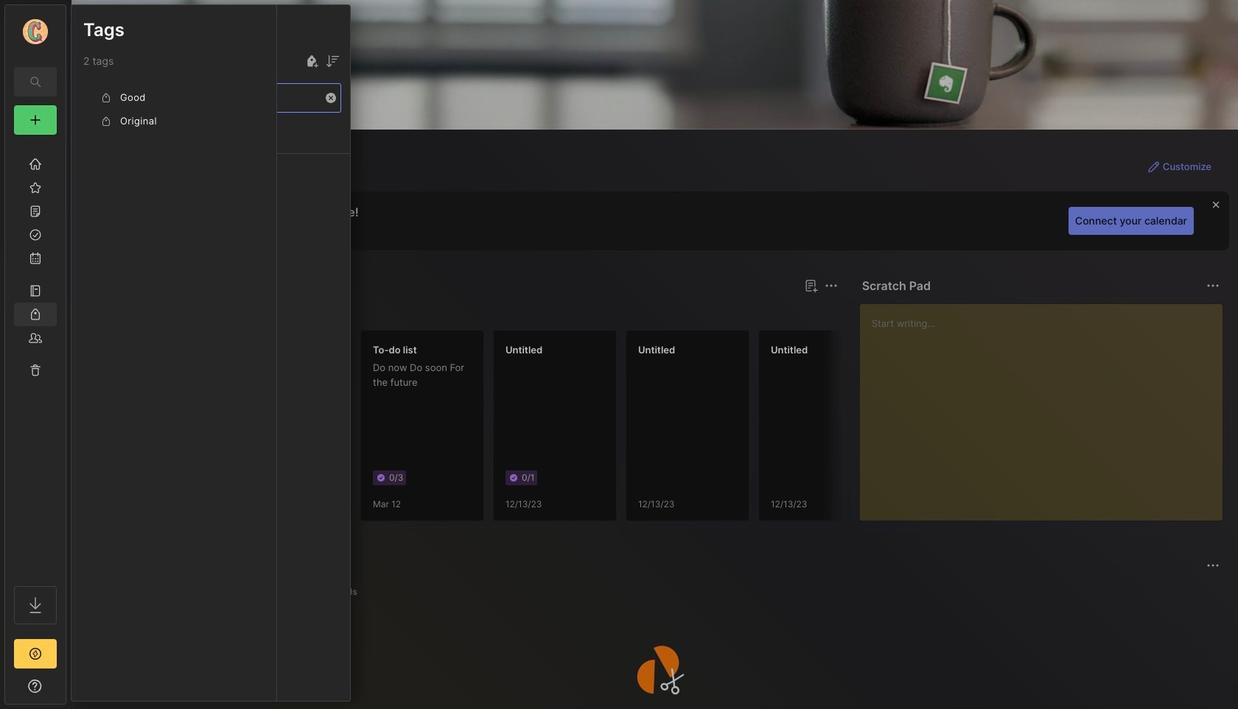 Task type: describe. For each thing, give the bounding box(es) containing it.
main element
[[0, 0, 71, 710]]

Account field
[[5, 17, 66, 46]]

Find tags… text field
[[84, 88, 321, 108]]

edit search image
[[27, 73, 44, 91]]

click to expand image
[[65, 683, 76, 700]]

create new tag image
[[303, 52, 321, 70]]

account image
[[23, 19, 48, 44]]

upgrade image
[[27, 646, 44, 664]]

WHAT'S NEW field
[[5, 675, 66, 699]]



Task type: locate. For each thing, give the bounding box(es) containing it.
row group
[[83, 86, 265, 133], [72, 125, 350, 204], [95, 330, 1157, 531]]

Start writing… text field
[[872, 304, 1222, 509]]

tab
[[147, 304, 207, 321], [98, 584, 154, 602], [210, 584, 273, 602], [279, 584, 317, 602], [323, 584, 364, 602]]

home image
[[28, 157, 43, 172]]

tree inside the main element
[[5, 144, 66, 574]]

tree
[[5, 144, 66, 574]]

tab list
[[98, 584, 1218, 602]]



Task type: vqa. For each thing, say whether or not it's contained in the screenshot.
'tree'
yes



